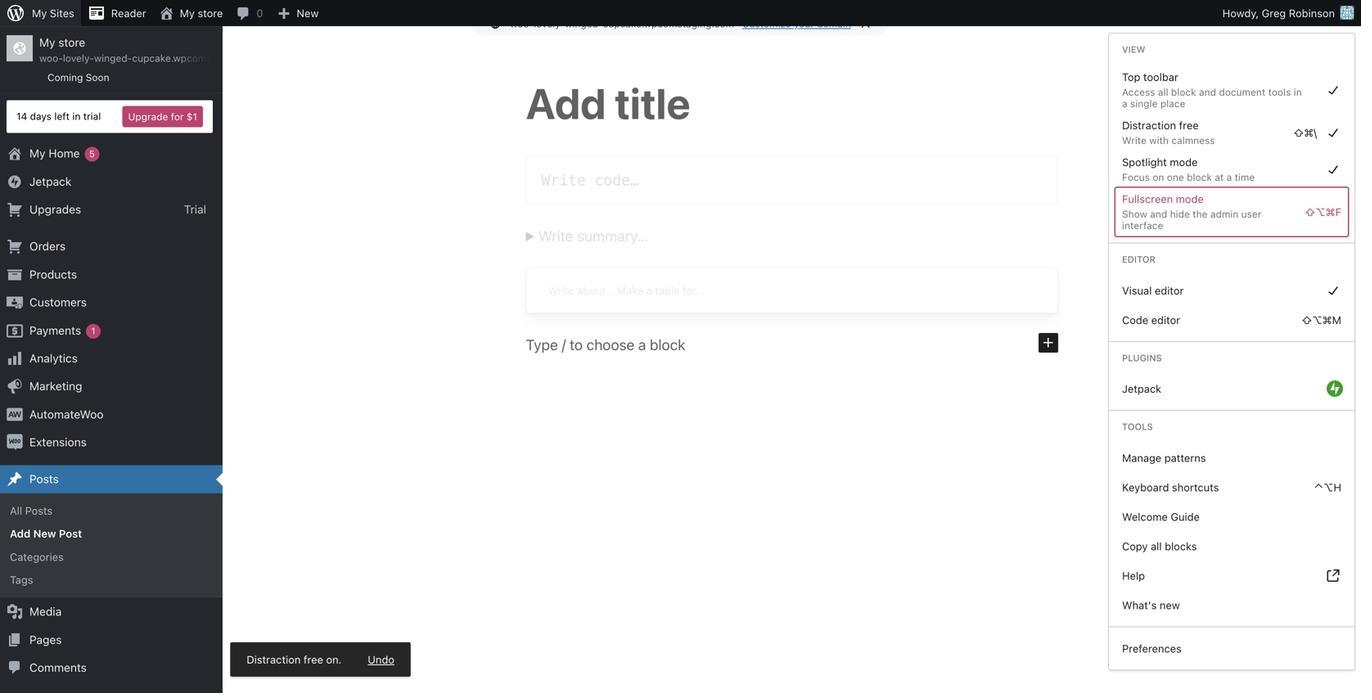 Task type: locate. For each thing, give the bounding box(es) containing it.
distraction for distraction free on.
[[251, 654, 305, 666]]

0 vertical spatial distraction
[[1123, 119, 1177, 131]]

2 vertical spatial right image
[[1324, 281, 1344, 300]]

reader
[[111, 7, 146, 19]]

1 horizontal spatial jetpack
[[1123, 383, 1162, 395]]

3 right image from the top
[[1324, 281, 1344, 300]]

for
[[171, 111, 184, 123]]

1 horizontal spatial lovely-
[[534, 18, 565, 29]]

manage patterns
[[1123, 452, 1207, 464]]

0 vertical spatial right image
[[1324, 80, 1344, 100]]

and down fullscreen
[[1151, 208, 1168, 220]]

greg
[[1263, 7, 1287, 19]]

media link
[[0, 598, 223, 626]]

editor inside button
[[1156, 284, 1185, 297]]

14 days left in trial
[[16, 111, 101, 122]]

distraction inside "distraction free write with calmness"
[[1123, 119, 1177, 131]]

at
[[1216, 171, 1225, 183]]

store down the sites
[[58, 36, 85, 49]]

new up categories on the left bottom of page
[[33, 528, 56, 540]]

mode inside fullscreen mode show and hide the admin user interface
[[1177, 193, 1205, 205]]

block down toolbar
[[1172, 86, 1197, 98]]

mode inside spotlight mode focus on one block at a time
[[1171, 156, 1198, 168]]

a
[[1123, 98, 1128, 109], [1227, 171, 1233, 183]]

2 right image from the top
[[1324, 160, 1344, 179]]

and
[[1200, 86, 1217, 98], [1151, 208, 1168, 220]]

top toolbar access all block and document tools in a single place
[[1123, 71, 1303, 109]]

0 vertical spatial and
[[1200, 86, 1217, 98]]

0 vertical spatial lovely-
[[534, 18, 565, 29]]

0 vertical spatial new
[[297, 7, 319, 19]]

free up calmness
[[1180, 119, 1199, 131]]

mode up hide
[[1177, 193, 1205, 205]]

right image inside jetpack button
[[1328, 381, 1344, 397]]

spotlight
[[1123, 156, 1168, 168]]

my store
[[180, 7, 223, 19]]

jetpack button
[[1116, 374, 1349, 404]]

and inside top toolbar access all block and document tools in a single place
[[1200, 86, 1217, 98]]

hide
[[1171, 208, 1191, 220]]

store left 0 link
[[198, 7, 223, 19]]

jetpack down plugins at bottom
[[1123, 383, 1162, 395]]

14
[[16, 111, 27, 122]]

analytics
[[29, 352, 78, 365]]

1 vertical spatial all
[[1151, 541, 1163, 553]]

jetpack link
[[0, 168, 223, 196]]

access
[[1123, 86, 1156, 98]]

0 vertical spatial editor
[[1156, 284, 1185, 297]]

preferences button
[[1116, 634, 1349, 664]]

in right left
[[72, 111, 81, 122]]

0 vertical spatial cupcake.wpcomstaging.com
[[603, 18, 735, 29]]

right image for jetpack
[[1328, 381, 1344, 397]]

1 vertical spatial right image
[[1324, 160, 1344, 179]]

1 vertical spatial lovely-
[[63, 53, 94, 64]]

editor for code editor
[[1152, 314, 1181, 326]]

1 vertical spatial jetpack
[[1123, 383, 1162, 395]]

what's
[[1123, 600, 1157, 612]]

0 horizontal spatial in
[[72, 111, 81, 122]]

distraction
[[1123, 119, 1177, 131], [251, 654, 305, 666]]

guide
[[1171, 511, 1201, 523]]

0 horizontal spatial and
[[1151, 208, 1168, 220]]

upgrade
[[128, 111, 168, 123]]

tools group
[[1116, 444, 1349, 620]]

store for my store woo-lovely-winged-cupcake.wpcomstaging.com coming soon
[[58, 36, 85, 49]]

admin
[[1211, 208, 1239, 220]]

0 horizontal spatial jetpack
[[29, 175, 71, 188]]

distraction left on.
[[251, 654, 305, 666]]

my sites link
[[0, 0, 81, 26]]

0 horizontal spatial a
[[1123, 98, 1128, 109]]

editor right code
[[1152, 314, 1181, 326]]

0 horizontal spatial woo-
[[39, 53, 63, 64]]

jetpack
[[29, 175, 71, 188], [1123, 383, 1162, 395]]

trial
[[184, 203, 206, 216]]

posts
[[29, 473, 59, 486], [25, 505, 53, 517]]

mode up one
[[1171, 156, 1198, 168]]

in inside top toolbar access all block and document tools in a single place
[[1295, 86, 1303, 98]]

a left "single"
[[1123, 98, 1128, 109]]

comments
[[29, 661, 87, 675]]

woo-
[[510, 18, 534, 29], [39, 53, 63, 64]]

1 horizontal spatial in
[[1295, 86, 1303, 98]]

right image
[[1324, 123, 1344, 142], [1324, 160, 1344, 179], [1324, 281, 1344, 300]]

editor content region
[[223, 26, 1362, 694]]

editor top bar region
[[223, 0, 1362, 75]]

one
[[1168, 171, 1185, 183]]

upgrade for $1 button
[[122, 106, 203, 127]]

all right copy
[[1151, 541, 1163, 553]]

1 horizontal spatial new
[[297, 7, 319, 19]]

add new post
[[10, 528, 82, 540]]

orders link
[[0, 233, 223, 261]]

1 horizontal spatial woo-
[[510, 18, 534, 29]]

my home 5
[[29, 147, 95, 160]]

1 horizontal spatial winged-
[[565, 18, 603, 29]]

1 horizontal spatial distraction
[[1123, 119, 1177, 131]]

0 vertical spatial woo-
[[510, 18, 534, 29]]

store inside my store link
[[198, 7, 223, 19]]

1 vertical spatial store
[[58, 36, 85, 49]]

my left the sites
[[32, 7, 47, 19]]

0 horizontal spatial winged-
[[94, 53, 132, 64]]

1 vertical spatial distraction
[[251, 654, 305, 666]]

robinson
[[1290, 7, 1336, 19]]

all inside top toolbar access all block and document tools in a single place
[[1159, 86, 1169, 98]]

jetpack inside main menu "navigation"
[[29, 175, 71, 188]]

1 vertical spatial woo-
[[39, 53, 63, 64]]

all down toolbar
[[1159, 86, 1169, 98]]

welcome guide
[[1123, 511, 1201, 523]]

1 vertical spatial a
[[1227, 171, 1233, 183]]

on
[[1153, 171, 1165, 183]]

woo- inside my store woo-lovely-winged-cupcake.wpcomstaging.com coming soon
[[39, 53, 63, 64]]

what's new button
[[1116, 591, 1349, 620]]

post
[[59, 528, 82, 540]]

right image up ⇧⌥⌘f
[[1324, 160, 1344, 179]]

code editor
[[1123, 314, 1181, 326]]

distraction up with
[[1123, 119, 1177, 131]]

1 horizontal spatial and
[[1200, 86, 1217, 98]]

1 vertical spatial mode
[[1177, 193, 1205, 205]]

marketing link
[[0, 373, 223, 401]]

0 vertical spatial jetpack
[[29, 175, 71, 188]]

my down my sites
[[39, 36, 55, 49]]

in
[[1295, 86, 1303, 98], [72, 111, 81, 122]]

my for my store woo-lovely-winged-cupcake.wpcomstaging.com coming soon
[[39, 36, 55, 49]]

extensions link
[[0, 429, 223, 457]]

in right the tools
[[1295, 86, 1303, 98]]

my right reader
[[180, 7, 195, 19]]

block left at
[[1188, 171, 1213, 183]]

right image right the ⇧⌘\
[[1324, 123, 1344, 142]]

new right 0
[[297, 7, 319, 19]]

with
[[1150, 135, 1169, 146]]

0 horizontal spatial cupcake.wpcomstaging.com
[[132, 53, 263, 64]]

0 vertical spatial mode
[[1171, 156, 1198, 168]]

a right at
[[1227, 171, 1233, 183]]

free inside "distraction free write with calmness"
[[1180, 119, 1199, 131]]

distraction free on.
[[251, 654, 346, 666]]

free left on.
[[308, 654, 328, 666]]

1 vertical spatial cupcake.wpcomstaging.com
[[132, 53, 263, 64]]

in inside "navigation"
[[72, 111, 81, 122]]

1 horizontal spatial a
[[1227, 171, 1233, 183]]

mode
[[1171, 156, 1198, 168], [1177, 193, 1205, 205]]

⌃⌥h
[[1315, 482, 1342, 494]]

copy all blocks button
[[1116, 532, 1349, 561]]

jetpack up upgrades
[[29, 175, 71, 188]]

1 vertical spatial block
[[1188, 171, 1213, 183]]

and inside fullscreen mode show and hide the admin user interface
[[1151, 208, 1168, 220]]

days
[[30, 111, 52, 122]]

all inside button
[[1151, 541, 1163, 553]]

tags link
[[0, 569, 223, 592]]

⇧⌘\
[[1294, 126, 1318, 139]]

0 vertical spatial store
[[198, 7, 223, 19]]

1 vertical spatial free
[[308, 654, 328, 666]]

lovely-
[[534, 18, 565, 29], [63, 53, 94, 64]]

tags
[[10, 574, 33, 586]]

payments
[[29, 324, 81, 337]]

1 vertical spatial and
[[1151, 208, 1168, 220]]

posts right all
[[25, 505, 53, 517]]

free
[[1180, 119, 1199, 131], [308, 654, 328, 666]]

distraction free write with calmness
[[1123, 119, 1216, 146]]

1 right image from the top
[[1324, 123, 1344, 142]]

1 horizontal spatial store
[[198, 7, 223, 19]]

add new post link
[[0, 523, 223, 546]]

and left document on the top of page
[[1200, 86, 1217, 98]]

block
[[1172, 86, 1197, 98], [1188, 171, 1213, 183]]

right image
[[1324, 80, 1344, 100], [1328, 381, 1344, 397], [1324, 566, 1344, 586]]

home
[[49, 147, 80, 160]]

posts up all posts
[[29, 473, 59, 486]]

woo-lovely-winged-cupcake.wpcomstaging.com customize your domain
[[510, 18, 852, 29]]

comments link
[[0, 654, 223, 682]]

editor
[[1156, 284, 1185, 297], [1152, 314, 1181, 326]]

mode for fullscreen mode
[[1177, 193, 1205, 205]]

editor right visual
[[1156, 284, 1185, 297]]

1 horizontal spatial free
[[1180, 119, 1199, 131]]

1 vertical spatial editor
[[1152, 314, 1181, 326]]

1 vertical spatial in
[[72, 111, 81, 122]]

products link
[[0, 261, 223, 289]]

0 horizontal spatial distraction
[[251, 654, 305, 666]]

visual editor button
[[1116, 276, 1349, 305]]

1 vertical spatial winged-
[[94, 53, 132, 64]]

right image inside help link
[[1324, 566, 1344, 586]]

customers link
[[0, 289, 223, 317]]

my left home
[[29, 147, 45, 160]]

0 horizontal spatial store
[[58, 36, 85, 49]]

0 vertical spatial right image
[[1324, 123, 1344, 142]]

distraction for distraction free write with calmness
[[1123, 119, 1177, 131]]

1 vertical spatial new
[[33, 528, 56, 540]]

on.
[[331, 654, 346, 666]]

store inside my store woo-lovely-winged-cupcake.wpcomstaging.com coming soon
[[58, 36, 85, 49]]

1 vertical spatial right image
[[1328, 381, 1344, 397]]

2 vertical spatial right image
[[1324, 566, 1344, 586]]

0 vertical spatial free
[[1180, 119, 1199, 131]]

0 horizontal spatial new
[[33, 528, 56, 540]]

place
[[1161, 98, 1186, 109]]

0 vertical spatial block
[[1172, 86, 1197, 98]]

0 horizontal spatial lovely-
[[63, 53, 94, 64]]

0 horizontal spatial free
[[308, 654, 328, 666]]

right image up ⇧⌥⌘m
[[1324, 281, 1344, 300]]

keyboard shortcuts
[[1123, 482, 1220, 494]]

0 vertical spatial a
[[1123, 98, 1128, 109]]

0 vertical spatial posts
[[29, 473, 59, 486]]

0 vertical spatial all
[[1159, 86, 1169, 98]]

my inside my store woo-lovely-winged-cupcake.wpcomstaging.com coming soon
[[39, 36, 55, 49]]

what's new
[[1123, 600, 1181, 612]]

0 vertical spatial in
[[1295, 86, 1303, 98]]

soon
[[86, 72, 109, 83]]



Task type: describe. For each thing, give the bounding box(es) containing it.
fullscreen
[[1123, 193, 1174, 205]]

domain
[[818, 18, 852, 29]]

my store link
[[153, 0, 230, 26]]

tools
[[1123, 422, 1154, 433]]

analytics link
[[0, 345, 223, 373]]

undo button
[[372, 653, 399, 667]]

right image inside view "group"
[[1324, 80, 1344, 100]]

options menu
[[1110, 34, 1355, 670]]

1 horizontal spatial cupcake.wpcomstaging.com
[[603, 18, 735, 29]]

fullscreen mode show and hide the admin user interface
[[1123, 193, 1262, 231]]

keyboard
[[1123, 482, 1170, 494]]

free for distraction free on.
[[308, 654, 328, 666]]

editor group
[[1116, 276, 1349, 335]]

help
[[1123, 570, 1146, 582]]

customers
[[29, 296, 87, 309]]

upgrades
[[29, 203, 81, 216]]

calmness
[[1172, 135, 1216, 146]]

0
[[257, 7, 263, 19]]

lovely- inside my store woo-lovely-winged-cupcake.wpcomstaging.com coming soon
[[63, 53, 94, 64]]

top
[[1123, 71, 1141, 83]]

winged- inside my store woo-lovely-winged-cupcake.wpcomstaging.com coming soon
[[94, 53, 132, 64]]

a inside spotlight mode focus on one block at a time
[[1227, 171, 1233, 183]]

0 link
[[230, 0, 270, 26]]

main menu navigation
[[0, 26, 263, 694]]

upgrade for $1
[[128, 111, 197, 123]]

0 vertical spatial winged-
[[565, 18, 603, 29]]

jetpack inside button
[[1123, 383, 1162, 395]]

customize your domain button
[[743, 18, 852, 29]]

add block image
[[1039, 333, 1059, 353]]

copy all blocks
[[1123, 541, 1198, 553]]

patterns
[[1165, 452, 1207, 464]]

reader link
[[81, 0, 153, 26]]

store for my store
[[198, 7, 223, 19]]

mode for spotlight mode
[[1171, 156, 1198, 168]]

welcome guide button
[[1116, 503, 1349, 532]]

customize
[[743, 18, 792, 29]]

all
[[10, 505, 22, 517]]

tools
[[1269, 86, 1292, 98]]

my for my store
[[180, 7, 195, 19]]

a inside top toolbar access all block and document tools in a single place
[[1123, 98, 1128, 109]]

new
[[1160, 600, 1181, 612]]

all posts
[[10, 505, 53, 517]]

preferences
[[1123, 643, 1182, 655]]

free for distraction free write with calmness
[[1180, 119, 1199, 131]]

toolbar navigation
[[0, 0, 1362, 29]]

marketing
[[29, 380, 82, 393]]

welcome
[[1123, 511, 1169, 523]]

right image inside visual editor button
[[1324, 281, 1344, 300]]

interface
[[1123, 220, 1164, 231]]

my for my sites
[[32, 7, 47, 19]]

⇧⌥⌘m
[[1303, 314, 1342, 326]]

⇧⌥⌘f
[[1306, 206, 1342, 218]]

howdy, greg robinson
[[1223, 7, 1336, 19]]

new inside main menu "navigation"
[[33, 528, 56, 540]]

editor
[[1123, 254, 1156, 265]]

your
[[794, 18, 815, 29]]

single
[[1131, 98, 1158, 109]]

focus
[[1123, 171, 1151, 183]]

view
[[1123, 44, 1146, 55]]

help link
[[1116, 561, 1349, 591]]

extensions
[[29, 436, 87, 449]]

block inside top toolbar access all block and document tools in a single place
[[1172, 86, 1197, 98]]

media
[[29, 605, 62, 619]]

manage patterns link
[[1116, 444, 1349, 473]]

coming
[[47, 72, 83, 83]]

view group
[[1116, 66, 1349, 236]]

cupcake.wpcomstaging.com inside my store woo-lovely-winged-cupcake.wpcomstaging.com coming soon
[[132, 53, 263, 64]]

time
[[1235, 171, 1256, 183]]

the
[[1193, 208, 1208, 220]]

user
[[1242, 208, 1262, 220]]

howdy,
[[1223, 7, 1260, 19]]

write
[[1123, 135, 1147, 146]]

new link
[[270, 0, 325, 26]]

block inside spotlight mode focus on one block at a time
[[1188, 171, 1213, 183]]

right image for help
[[1324, 566, 1344, 586]]

categories link
[[0, 546, 223, 569]]

pages link
[[0, 626, 223, 654]]

products
[[29, 268, 77, 281]]

document
[[1220, 86, 1266, 98]]

plugins
[[1123, 353, 1163, 363]]

manage
[[1123, 452, 1162, 464]]

editor for visual editor
[[1156, 284, 1185, 297]]

code
[[1123, 314, 1149, 326]]

new inside toolbar navigation
[[297, 7, 319, 19]]

posts link
[[0, 466, 223, 494]]

add
[[10, 528, 31, 540]]

sites
[[50, 7, 74, 19]]

automatewoo link
[[0, 401, 223, 429]]

posts inside "link"
[[29, 473, 59, 486]]

all posts link
[[0, 500, 223, 523]]

blocks
[[1165, 541, 1198, 553]]

1 vertical spatial posts
[[25, 505, 53, 517]]

show
[[1123, 208, 1148, 220]]

my sites
[[32, 7, 74, 19]]

trial
[[83, 111, 101, 122]]

categories
[[10, 551, 64, 563]]

my for my home 5
[[29, 147, 45, 160]]

toolbar
[[1144, 71, 1179, 83]]

spotlight mode focus on one block at a time
[[1123, 156, 1256, 183]]



Task type: vqa. For each thing, say whether or not it's contained in the screenshot.
Code Row
no



